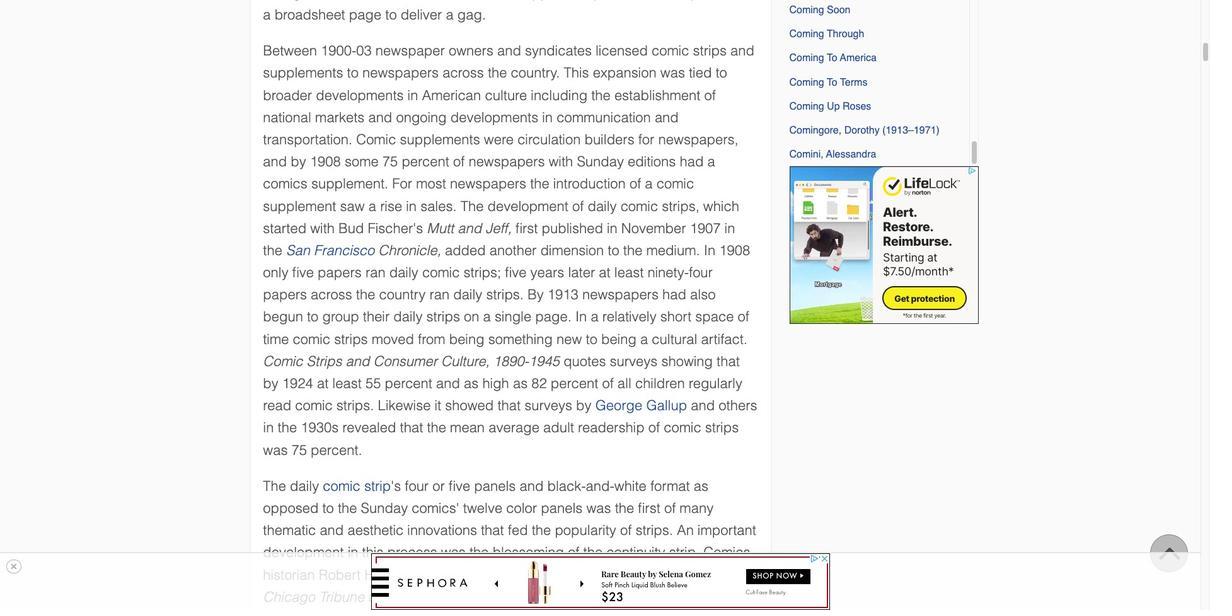 Task type: locate. For each thing, give the bounding box(es) containing it.
to up the coming to terms link
[[827, 53, 838, 64]]

1 vertical spatial panels
[[541, 501, 583, 516]]

newspapers inside added another dimension to the medium. in 1908 only five papers ran daily comic strips; five years later at least ninety-four papers across the country ran daily strips. by 1913 newspapers had also begun to group their daily strips on a single page. in a relatively short space of time comic strips moved from being something new to being a cultural artifact.
[[583, 287, 659, 303]]

first up the another
[[516, 221, 538, 236]]

news,
[[517, 589, 556, 605]]

was inside was instrumental in establishing
[[560, 589, 584, 605]]

1 horizontal spatial four
[[689, 265, 713, 281]]

papers down francisco
[[318, 265, 362, 281]]

this
[[362, 545, 384, 561]]

years
[[531, 265, 565, 281]]

0 horizontal spatial with
[[310, 221, 335, 236]]

1 vertical spatial in
[[576, 309, 587, 325]]

1 vertical spatial strips.
[[337, 398, 374, 414]]

1 horizontal spatial across
[[443, 65, 484, 81]]

0 vertical spatial supplements
[[263, 65, 343, 81]]

0 vertical spatial comic
[[356, 132, 396, 148]]

daily inside the between 1900-03 newspaper owners and syndicates licensed comic strips and supplements to newspapers across the country. this expansion was tied to broader developments in american culture including the establishment of national markets and ongoing developments in communication and transportation. comic supplements were circulation builders for newspapers, and by 1908 some 75 percent of newspapers with sunday editions had a comics supplement. for most newspapers the introduction of a comic supplement saw a rise in sales. the development of daily comic strips, which started with bud fischer's
[[588, 198, 617, 214]]

sales.
[[421, 198, 457, 214]]

1 horizontal spatial sunday
[[577, 154, 624, 170]]

1 horizontal spatial the
[[461, 198, 484, 214]]

0 horizontal spatial 1908
[[310, 154, 341, 170]]

1 vertical spatial least
[[333, 376, 362, 392]]

chicago
[[263, 589, 315, 605]]

in down proprietor
[[667, 589, 678, 605]]

coming for coming to terms
[[790, 77, 825, 88]]

supplements
[[263, 65, 343, 81], [400, 132, 480, 148]]

newspapers up the jeff,
[[450, 176, 527, 192]]

papers
[[318, 265, 362, 281], [263, 287, 307, 303]]

1913
[[548, 287, 579, 303]]

development up the jeff,
[[488, 198, 569, 214]]

0 vertical spatial least
[[615, 265, 644, 281]]

panels down black-
[[541, 501, 583, 516]]

×
[[10, 560, 17, 574]]

coming to america link
[[790, 49, 877, 65]]

1 vertical spatial supplements
[[400, 132, 480, 148]]

of down gallup
[[649, 420, 660, 436]]

communication
[[557, 110, 651, 125]]

1 coming from the top
[[790, 4, 825, 16]]

in down the read
[[263, 420, 274, 436]]

0 horizontal spatial supplements
[[263, 65, 343, 81]]

country
[[379, 287, 426, 303]]

in inside the and others in the 1930s revealed that the mean average adult readership of comic strips was 75 percent.
[[263, 420, 274, 436]]

1 vertical spatial papers
[[263, 287, 307, 303]]

had down newspapers,
[[680, 154, 704, 170]]

the up mutt and jeff,
[[461, 198, 484, 214]]

1908 inside added another dimension to the medium. in 1908 only five papers ran daily comic strips; five years later at least ninety-four papers across the country ran daily strips. by 1913 newspapers had also begun to group their daily strips on a single page. in a relatively short space of time comic strips moved from being something new to being a cultural artifact.
[[720, 243, 751, 258]]

1 horizontal spatial 75
[[383, 154, 398, 170]]

alessandra
[[827, 149, 877, 160]]

0 horizontal spatial first
[[516, 221, 538, 236]]

that up daily
[[487, 567, 510, 583]]

had
[[680, 154, 704, 170], [663, 287, 687, 303]]

percent up most
[[402, 154, 450, 170]]

syndicates
[[525, 43, 592, 59]]

across inside added another dimension to the medium. in 1908 only five papers ran daily comic strips; five years later at least ninety-four papers across the country ran daily strips. by 1913 newspapers had also begun to group their daily strips on a single page. in a relatively short space of time comic strips moved from being something new to being a cultural artifact.
[[311, 287, 352, 303]]

1 horizontal spatial at
[[599, 265, 611, 281]]

ran
[[366, 265, 386, 281], [430, 287, 450, 303]]

1 vertical spatial 1908
[[720, 243, 751, 258]]

chicago tribune and the new york daily news,
[[263, 589, 556, 605]]

1908 down 1907
[[720, 243, 751, 258]]

sunday down builders in the top of the page
[[577, 154, 624, 170]]

least
[[615, 265, 644, 281], [333, 376, 362, 392]]

new
[[557, 331, 582, 347]]

of up continuity
[[621, 523, 632, 539]]

(1913–1971)
[[883, 125, 940, 136]]

0 vertical spatial first
[[516, 221, 538, 236]]

0 vertical spatial advertisement region
[[790, 167, 979, 324]]

1890-
[[494, 354, 529, 369]]

san francisco chronicle,
[[286, 243, 441, 258]]

least left the 55
[[333, 376, 362, 392]]

the up their
[[356, 287, 375, 303]]

had up short at the right of the page
[[663, 287, 687, 303]]

a
[[708, 154, 716, 170], [645, 176, 653, 192], [369, 198, 377, 214], [483, 309, 491, 325], [591, 309, 599, 325], [641, 331, 648, 347]]

1907
[[690, 221, 721, 236]]

comic up 1930s on the bottom of page
[[295, 398, 333, 414]]

4 coming from the top
[[790, 77, 825, 88]]

first inside first published in november 1907 in the
[[516, 221, 538, 236]]

75 up for
[[383, 154, 398, 170]]

1 vertical spatial advertisement region
[[371, 554, 830, 610]]

the inside first published in november 1907 in the
[[263, 243, 282, 258]]

1 horizontal spatial in
[[704, 243, 716, 258]]

markets
[[315, 110, 365, 125]]

artifact.
[[702, 331, 748, 347]]

san francisco link
[[286, 243, 375, 258]]

2 vertical spatial by
[[576, 398, 592, 414]]

at inside quotes surveys showing that by 1924 at least 55 percent and as high as 82 percent of all children regularly read comic strips. likewise it showed that surveys by
[[317, 376, 329, 392]]

coming up coming up roses link
[[790, 77, 825, 88]]

consumer
[[374, 354, 438, 369]]

strips. inside added another dimension to the medium. in 1908 only five papers ran daily comic strips; five years later at least ninety-four papers across the country ran daily strips. by 1913 newspapers had also begun to group their daily strips on a single page. in a relatively short space of time comic strips moved from being something new to being a cultural artifact.
[[487, 287, 524, 303]]

started
[[263, 221, 307, 236]]

0 vertical spatial had
[[680, 154, 704, 170]]

surveys up all
[[610, 354, 658, 369]]

revealed
[[343, 420, 396, 436]]

as left 82
[[513, 376, 528, 392]]

0 vertical spatial sunday
[[577, 154, 624, 170]]

strips. up continuity
[[636, 523, 673, 539]]

strips. up revealed
[[337, 398, 374, 414]]

1 vertical spatial 75
[[292, 442, 307, 458]]

being down relatively
[[602, 331, 637, 347]]

to left group
[[307, 309, 319, 325]]

coming to terms link
[[790, 73, 868, 89]]

0 horizontal spatial by
[[263, 376, 279, 392]]

development inside the between 1900-03 newspaper owners and syndicates licensed comic strips and supplements to newspapers across the country. this expansion was tied to broader developments in american culture including the establishment of national markets and ongoing developments in communication and transportation. comic supplements were circulation builders for newspapers, and by 1908 some 75 percent of newspapers with sunday editions had a comics supplement. for most newspapers the introduction of a comic supplement saw a rise in sales. the development of daily comic strips, which started with bud fischer's
[[488, 198, 569, 214]]

0 vertical spatial at
[[599, 265, 611, 281]]

supplements down the ongoing
[[400, 132, 480, 148]]

expansion
[[593, 65, 657, 81]]

0 vertical spatial four
[[689, 265, 713, 281]]

0 horizontal spatial strips.
[[337, 398, 374, 414]]

coming for coming through
[[790, 29, 825, 40]]

0 horizontal spatial sunday
[[361, 501, 408, 516]]

four right 's
[[405, 479, 429, 494]]

1 vertical spatial at
[[317, 376, 329, 392]]

was up establishment
[[661, 65, 685, 81]]

the up opposed
[[263, 479, 286, 494]]

up
[[827, 101, 840, 112]]

1 vertical spatial had
[[663, 287, 687, 303]]

dimension
[[541, 243, 604, 258]]

comic down gallup
[[664, 420, 702, 436]]

0 vertical spatial development
[[488, 198, 569, 214]]

2 coming from the top
[[790, 29, 825, 40]]

relatively
[[603, 309, 657, 325]]

comingore,
[[790, 125, 842, 136]]

comini, alessandra link
[[790, 145, 877, 161]]

0 horizontal spatial across
[[311, 287, 352, 303]]

1 horizontal spatial development
[[488, 198, 569, 214]]

1 vertical spatial ran
[[430, 287, 450, 303]]

transportation.
[[263, 132, 353, 148]]

comic down the 'time'
[[263, 354, 303, 369]]

2 horizontal spatial as
[[694, 479, 709, 494]]

chronicle,
[[379, 243, 441, 258]]

supplements down between at top left
[[263, 65, 343, 81]]

strips
[[693, 43, 727, 59], [427, 309, 460, 325], [334, 331, 368, 347], [706, 420, 739, 436]]

of inside added another dimension to the medium. in 1908 only five papers ran daily comic strips; five years later at least ninety-four papers across the country ran daily strips. by 1913 newspapers had also begun to group their daily strips on a single page. in a relatively short space of time comic strips moved from being something new to being a cultural artifact.
[[738, 309, 750, 325]]

coming up the coming to terms link
[[790, 53, 825, 64]]

george
[[596, 398, 643, 414]]

2 vertical spatial strips.
[[636, 523, 673, 539]]

1 vertical spatial four
[[405, 479, 429, 494]]

1 vertical spatial sunday
[[361, 501, 408, 516]]

added another dimension to the medium. in 1908 only five papers ran daily comic strips; five years later at least ninety-four papers across the country ran daily strips. by 1913 newspapers had also begun to group their daily strips on a single page. in a relatively short space of time comic strips moved from being something new to being a cultural artifact.
[[263, 243, 751, 347]]

sunday down strip
[[361, 501, 408, 516]]

1 vertical spatial first
[[638, 501, 661, 516]]

establishing
[[682, 589, 756, 605]]

the
[[488, 65, 507, 81], [592, 87, 611, 103], [530, 176, 550, 192], [263, 243, 282, 258], [624, 243, 643, 258], [356, 287, 375, 303], [278, 420, 297, 436], [427, 420, 446, 436], [338, 501, 357, 516], [615, 501, 635, 516], [532, 523, 551, 539], [470, 545, 489, 561], [584, 545, 603, 561], [630, 567, 649, 583], [733, 567, 752, 583], [396, 589, 416, 605]]

0 vertical spatial in
[[704, 243, 716, 258]]

first down white
[[638, 501, 661, 516]]

the up patterson,
[[584, 545, 603, 561]]

five down san
[[292, 265, 314, 281]]

1 horizontal spatial developments
[[451, 110, 539, 125]]

comic inside the between 1900-03 newspaper owners and syndicates licensed comic strips and supplements to newspapers across the country. this expansion was tied to broader developments in american culture including the establishment of national markets and ongoing developments in communication and transportation. comic supplements were circulation builders for newspapers, and by 1908 some 75 percent of newspapers with sunday editions had a comics supplement. for most newspapers the introduction of a comic supplement saw a rise in sales. the development of daily comic strips, which started with bud fischer's
[[356, 132, 396, 148]]

1 horizontal spatial ran
[[430, 287, 450, 303]]

comics'
[[412, 501, 460, 516]]

0 vertical spatial the
[[461, 198, 484, 214]]

1 horizontal spatial five
[[449, 479, 471, 494]]

by
[[528, 287, 544, 303]]

quotes
[[564, 354, 606, 369]]

1 vertical spatial development
[[263, 545, 344, 561]]

1 being from the left
[[449, 331, 485, 347]]

coming down coming soon
[[790, 29, 825, 40]]

in left this
[[348, 545, 359, 561]]

0 horizontal spatial panels
[[474, 479, 516, 494]]

to right tied
[[716, 65, 728, 81]]

four inside added another dimension to the medium. in 1908 only five papers ran daily comic strips; five years later at least ninety-four papers across the country ran daily strips. by 1913 newspapers had also begun to group their daily strips on a single page. in a relatively short space of time comic strips moved from being something new to being a cultural artifact.
[[689, 265, 713, 281]]

75
[[383, 154, 398, 170], [292, 442, 307, 458]]

a right on at the left bottom of page
[[483, 309, 491, 325]]

single
[[495, 309, 532, 325]]

comic left strip
[[323, 479, 361, 494]]

0 horizontal spatial ran
[[366, 265, 386, 281]]

0 horizontal spatial surveys
[[525, 398, 573, 414]]

1 vertical spatial the
[[263, 479, 286, 494]]

1 horizontal spatial comic
[[356, 132, 396, 148]]

1 horizontal spatial least
[[615, 265, 644, 281]]

1 horizontal spatial by
[[291, 154, 306, 170]]

1 vertical spatial surveys
[[525, 398, 573, 414]]

coming soon link
[[790, 1, 851, 16]]

strips;
[[464, 265, 501, 281]]

across down owners
[[443, 65, 484, 81]]

0 horizontal spatial four
[[405, 479, 429, 494]]

1 vertical spatial across
[[311, 287, 352, 303]]

2 horizontal spatial strips.
[[636, 523, 673, 539]]

0 horizontal spatial development
[[263, 545, 344, 561]]

papers up begun
[[263, 287, 307, 303]]

2 being from the left
[[602, 331, 637, 347]]

1 horizontal spatial supplements
[[400, 132, 480, 148]]

ran right country
[[430, 287, 450, 303]]

0 vertical spatial surveys
[[610, 354, 658, 369]]

with down circulation
[[549, 154, 573, 170]]

in down 1907
[[704, 243, 716, 258]]

0 vertical spatial by
[[291, 154, 306, 170]]

in up circulation
[[542, 110, 553, 125]]

newspapers down newspaper
[[363, 65, 439, 81]]

by left the george
[[576, 398, 592, 414]]

0 horizontal spatial developments
[[316, 87, 404, 103]]

advertisement region
[[790, 167, 979, 324], [371, 554, 830, 610]]

coming inside 'link'
[[790, 53, 825, 64]]

by inside the between 1900-03 newspaper owners and syndicates licensed comic strips and supplements to newspapers across the country. this expansion was tied to broader developments in american culture including the establishment of national markets and ongoing developments in communication and transportation. comic supplements were circulation builders for newspapers, and by 1908 some 75 percent of newspapers with sunday editions had a comics supplement. for most newspapers the introduction of a comic supplement saw a rise in sales. the development of daily comic strips, which started with bud fischer's
[[291, 154, 306, 170]]

likewise
[[378, 398, 431, 414]]

twelve
[[463, 501, 503, 516]]

five inside "'s four or five panels and black-and-white format as opposed to the sunday comics' twelve color panels was the first of many thematic and aesthetic innovations that fed the popularity of strips. an important development in this process was the blossoming of the continuity strip. comics historian robert harvey has argued that joseph patterson, the proprietor of the"
[[449, 479, 471, 494]]

0 horizontal spatial comic
[[263, 354, 303, 369]]

across inside the between 1900-03 newspaper owners and syndicates licensed comic strips and supplements to newspapers across the country. this expansion was tied to broader developments in american culture including the establishment of national markets and ongoing developments in communication and transportation. comic supplements were circulation builders for newspapers, and by 1908 some 75 percent of newspapers with sunday editions had a comics supplement. for most newspapers the introduction of a comic supplement saw a rise in sales. the development of daily comic strips, which started with bud fischer's
[[443, 65, 484, 81]]

coming up roses
[[790, 101, 872, 112]]

daily down country
[[394, 309, 423, 325]]

which
[[704, 198, 740, 214]]

soon
[[827, 4, 851, 16]]

0 horizontal spatial being
[[449, 331, 485, 347]]

0 vertical spatial across
[[443, 65, 484, 81]]

culture,
[[442, 354, 490, 369]]

0 vertical spatial 1908
[[310, 154, 341, 170]]

strips inside the and others in the 1930s revealed that the mean average adult readership of comic strips was 75 percent.
[[706, 420, 739, 436]]

0 horizontal spatial least
[[333, 376, 362, 392]]

percent inside the between 1900-03 newspaper owners and syndicates licensed comic strips and supplements to newspapers across the country. this expansion was tied to broader developments in american culture including the establishment of national markets and ongoing developments in communication and transportation. comic supplements were circulation builders for newspapers, and by 1908 some 75 percent of newspapers with sunday editions had a comics supplement. for most newspapers the introduction of a comic supplement saw a rise in sales. the development of daily comic strips, which started with bud fischer's
[[402, 154, 450, 170]]

0 vertical spatial strips.
[[487, 287, 524, 303]]

across up group
[[311, 287, 352, 303]]

0 horizontal spatial at
[[317, 376, 329, 392]]

1908 down transportation.
[[310, 154, 341, 170]]

5 coming from the top
[[790, 101, 825, 112]]

group
[[323, 309, 359, 325]]

as up showed
[[464, 376, 479, 392]]

of right space
[[738, 309, 750, 325]]

's four or five panels and black-and-white format as opposed to the sunday comics' twelve color panels was the first of many thematic and aesthetic innovations that fed the popularity of strips. an important development in this process was the blossoming of the continuity strip. comics historian robert harvey has argued that joseph patterson, the proprietor of the
[[263, 479, 757, 583]]

coming up coming through link
[[790, 4, 825, 16]]

cultural
[[652, 331, 698, 347]]

had inside the between 1900-03 newspaper owners and syndicates licensed comic strips and supplements to newspapers across the country. this expansion was tied to broader developments in american culture including the establishment of national markets and ongoing developments in communication and transportation. comic supplements were circulation builders for newspapers, and by 1908 some 75 percent of newspapers with sunday editions had a comics supplement. for most newspapers the introduction of a comic supplement saw a rise in sales. the development of daily comic strips, which started with bud fischer's
[[680, 154, 704, 170]]

the up communication
[[592, 87, 611, 103]]

2 horizontal spatial by
[[576, 398, 592, 414]]

strip.
[[670, 545, 700, 561]]

including
[[531, 87, 588, 103]]

to down the daily comic strip
[[323, 501, 334, 516]]

1 horizontal spatial with
[[549, 154, 573, 170]]

and-
[[586, 479, 615, 494]]

0 horizontal spatial 75
[[292, 442, 307, 458]]

0 vertical spatial 75
[[383, 154, 398, 170]]

in up new
[[576, 309, 587, 325]]

four up 'also' on the right of page
[[689, 265, 713, 281]]

four
[[689, 265, 713, 281], [405, 479, 429, 494]]

strips down others
[[706, 420, 739, 436]]

newspapers up relatively
[[583, 287, 659, 303]]

space
[[696, 309, 734, 325]]

strips. up single
[[487, 287, 524, 303]]

1908
[[310, 154, 341, 170], [720, 243, 751, 258]]

's
[[391, 479, 401, 494]]

coming through
[[790, 29, 865, 40]]

argued
[[439, 567, 483, 583]]

1 horizontal spatial strips.
[[487, 287, 524, 303]]

coming to america
[[790, 53, 877, 64]]

1900-
[[321, 43, 356, 59]]

at
[[599, 265, 611, 281], [317, 376, 329, 392]]

1 horizontal spatial first
[[638, 501, 661, 516]]

surveys
[[610, 354, 658, 369], [525, 398, 573, 414]]

first published in november 1907 in the
[[263, 221, 736, 258]]

0 vertical spatial papers
[[318, 265, 362, 281]]

strips. inside "'s four or five panels and black-and-white format as opposed to the sunday comics' twelve color panels was the first of many thematic and aesthetic innovations that fed the popularity of strips. an important development in this process was the blossoming of the continuity strip. comics historian robert harvey has argued that joseph patterson, the proprietor of the"
[[636, 523, 673, 539]]

ran down san francisco chronicle,
[[366, 265, 386, 281]]

developments up were
[[451, 110, 539, 125]]

high
[[483, 376, 509, 392]]

0 vertical spatial panels
[[474, 479, 516, 494]]

five
[[292, 265, 314, 281], [505, 265, 527, 281], [449, 479, 471, 494]]

comic up some
[[356, 132, 396, 148]]

on
[[464, 309, 480, 325]]

3 coming from the top
[[790, 53, 825, 64]]

was
[[661, 65, 685, 81], [263, 442, 288, 458], [587, 501, 611, 516], [441, 545, 466, 561], [560, 589, 584, 605]]

a down editions
[[645, 176, 653, 192]]

was inside the between 1900-03 newspaper owners and syndicates licensed comic strips and supplements to newspapers across the country. this expansion was tied to broader developments in american culture including the establishment of national markets and ongoing developments in communication and transportation. comic supplements were circulation builders for newspapers, and by 1908 some 75 percent of newspapers with sunday editions had a comics supplement. for most newspapers the introduction of a comic supplement saw a rise in sales. the development of daily comic strips, which started with bud fischer's
[[661, 65, 685, 81]]

that up the average
[[498, 398, 521, 414]]

0 horizontal spatial papers
[[263, 287, 307, 303]]

1 horizontal spatial being
[[602, 331, 637, 347]]

coming for coming to america
[[790, 53, 825, 64]]

the down november
[[624, 243, 643, 258]]

and inside the and others in the 1930s revealed that the mean average adult readership of comic strips was 75 percent.
[[691, 398, 715, 414]]

sunday
[[577, 154, 624, 170], [361, 501, 408, 516]]

0 horizontal spatial in
[[576, 309, 587, 325]]

1 horizontal spatial 1908
[[720, 243, 751, 258]]

a left rise
[[369, 198, 377, 214]]

at down the strips
[[317, 376, 329, 392]]

comic up tied
[[652, 43, 690, 59]]



Task type: vqa. For each thing, say whether or not it's contained in the screenshot.
bottommost sunday
yes



Task type: describe. For each thing, give the bounding box(es) containing it.
later
[[568, 265, 595, 281]]

comic inside the and others in the 1930s revealed that the mean average adult readership of comic strips was 75 percent.
[[664, 420, 702, 436]]

supplement.
[[311, 176, 389, 192]]

1 horizontal spatial panels
[[541, 501, 583, 516]]

broader
[[263, 87, 312, 103]]

comic up the strips
[[293, 331, 331, 347]]

least inside added another dimension to the medium. in 1908 only five papers ran daily comic strips; five years later at least ninety-four papers across the country ran daily strips. by 1913 newspapers had also begun to group their daily strips on a single page. in a relatively short space of time comic strips moved from being something new to being a cultural artifact.
[[615, 265, 644, 281]]

comic strips and consumer culture, 1890-1945
[[263, 354, 560, 369]]

coming through link
[[790, 25, 865, 41]]

percent down comic strips and consumer culture, 1890-1945
[[385, 376, 433, 392]]

page.
[[536, 309, 572, 325]]

was inside the and others in the 1930s revealed that the mean average adult readership of comic strips was 75 percent.
[[263, 442, 288, 458]]

showing
[[662, 354, 713, 369]]

sunday inside "'s four or five panels and black-and-white format as opposed to the sunday comics' twelve color panels was the first of many thematic and aesthetic innovations that fed the popularity of strips. an important development in this process was the blossoming of the continuity strip. comics historian robert harvey has argued that joseph patterson, the proprietor of the"
[[361, 501, 408, 516]]

time
[[263, 331, 289, 347]]

1930s
[[301, 420, 339, 436]]

rise
[[380, 198, 402, 214]]

harvey
[[365, 567, 409, 583]]

0 horizontal spatial the
[[263, 479, 286, 494]]

george gallup link
[[596, 398, 688, 414]]

of down comics
[[717, 567, 729, 583]]

strips. inside quotes surveys showing that by 1924 at least 55 percent and as high as 82 percent of all children regularly read comic strips. likewise it showed that surveys by
[[337, 398, 374, 414]]

most
[[416, 176, 446, 192]]

george gallup
[[596, 398, 688, 414]]

a left relatively
[[591, 309, 599, 325]]

the down white
[[615, 501, 635, 516]]

in right "published"
[[607, 221, 618, 236]]

mutt and jeff,
[[427, 221, 512, 236]]

between 1900-03 newspaper owners and syndicates licensed comic strips and supplements to newspapers across the country. this expansion was tied to broader developments in american culture including the establishment of national markets and ongoing developments in communication and transportation. comic supplements were circulation builders for newspapers, and by 1908 some 75 percent of newspapers with sunday editions had a comics supplement. for most newspapers the introduction of a comic supplement saw a rise in sales. the development of daily comic strips, which started with bud fischer's
[[263, 43, 755, 236]]

1 horizontal spatial papers
[[318, 265, 362, 281]]

comics
[[704, 545, 751, 561]]

1 horizontal spatial as
[[513, 376, 528, 392]]

the down it
[[427, 420, 446, 436]]

strips up from
[[427, 309, 460, 325]]

only
[[263, 265, 289, 281]]

mutt
[[427, 221, 454, 236]]

historian
[[263, 567, 315, 583]]

percent.
[[311, 442, 362, 458]]

of inside quotes surveys showing that by 1924 at least 55 percent and as high as 82 percent of all children regularly read comic strips. likewise it showed that surveys by
[[603, 376, 614, 392]]

in down which
[[725, 221, 736, 236]]

added
[[445, 243, 486, 258]]

0 vertical spatial ran
[[366, 265, 386, 281]]

the down circulation
[[530, 176, 550, 192]]

percent down quotes
[[551, 376, 599, 392]]

of up the sales.
[[453, 154, 465, 170]]

showed
[[445, 398, 494, 414]]

tribune
[[319, 589, 365, 605]]

comic up the strips,
[[657, 176, 694, 192]]

to inside 'link'
[[827, 53, 838, 64]]

the right 'fed'
[[532, 523, 551, 539]]

the down continuity
[[630, 567, 649, 583]]

the down comic strip link
[[338, 501, 357, 516]]

comic strip link
[[323, 479, 391, 494]]

their
[[363, 309, 390, 325]]

quotes surveys showing that by 1924 at least 55 percent and as high as 82 percent of all children regularly read comic strips. likewise it showed that surveys by
[[263, 354, 743, 414]]

of up "published"
[[573, 198, 584, 214]]

to left terms
[[827, 77, 838, 88]]

of down editions
[[630, 176, 642, 192]]

roses
[[843, 101, 872, 112]]

readership
[[578, 420, 645, 436]]

comic up november
[[621, 198, 658, 214]]

2 horizontal spatial five
[[505, 265, 527, 281]]

that inside the and others in the 1930s revealed that the mean average adult readership of comic strips was 75 percent.
[[400, 420, 423, 436]]

fed
[[508, 523, 528, 539]]

comini,
[[790, 149, 824, 160]]

comic down 'added'
[[423, 265, 460, 281]]

aesthetic
[[348, 523, 404, 539]]

national
[[263, 110, 312, 125]]

comics
[[263, 176, 308, 192]]

75 inside the between 1900-03 newspaper owners and syndicates licensed comic strips and supplements to newspapers across the country. this expansion was tied to broader developments in american culture including the establishment of national markets and ongoing developments in communication and transportation. comic supplements were circulation builders for newspapers, and by 1908 some 75 percent of newspapers with sunday editions had a comics supplement. for most newspapers the introduction of a comic supplement saw a rise in sales. the development of daily comic strips, which started with bud fischer's
[[383, 154, 398, 170]]

least inside quotes surveys showing that by 1924 at least 55 percent and as high as 82 percent of all children regularly read comic strips. likewise it showed that surveys by
[[333, 376, 362, 392]]

to inside "'s four or five panels and black-and-white format as opposed to the sunday comics' twelve color panels was the first of many thematic and aesthetic innovations that fed the popularity of strips. an important development in this process was the blossoming of the continuity strip. comics historian robert harvey has argued that joseph patterson, the proprietor of the"
[[323, 501, 334, 516]]

strips down group
[[334, 331, 368, 347]]

strips,
[[662, 198, 700, 214]]

0 horizontal spatial as
[[464, 376, 479, 392]]

as inside "'s four or five panels and black-and-white format as opposed to the sunday comics' twelve color panels was the first of many thematic and aesthetic innovations that fed the popularity of strips. an important development in this process was the blossoming of the continuity strip. comics historian robert harvey has argued that joseph patterson, the proprietor of the"
[[694, 479, 709, 494]]

adult
[[544, 420, 574, 436]]

in inside "'s four or five panels and black-and-white format as opposed to the sunday comics' twelve color panels was the first of many thematic and aesthetic innovations that fed the popularity of strips. an important development in this process was the blossoming of the continuity strip. comics historian robert harvey has argued that joseph patterson, the proprietor of the"
[[348, 545, 359, 561]]

newspaper
[[376, 43, 445, 59]]

francisco
[[314, 243, 375, 258]]

fischer's
[[368, 221, 423, 236]]

daily up country
[[390, 265, 419, 281]]

first inside "'s four or five panels and black-and-white format as opposed to the sunday comics' twelve color panels was the first of many thematic and aesthetic innovations that fed the popularity of strips. an important development in this process was the blossoming of the continuity strip. comics historian robert harvey has argued that joseph patterson, the proprietor of the"
[[638, 501, 661, 516]]

comingore, dorothy (1913–1971)
[[790, 125, 940, 136]]

was down and- on the bottom of page
[[587, 501, 611, 516]]

introduction
[[553, 176, 626, 192]]

1908 inside the between 1900-03 newspaper owners and syndicates licensed comic strips and supplements to newspapers across the country. this expansion was tied to broader developments in american culture including the establishment of national markets and ongoing developments in communication and transportation. comic supplements were circulation builders for newspapers, and by 1908 some 75 percent of newspapers with sunday editions had a comics supplement. for most newspapers the introduction of a comic supplement saw a rise in sales. the development of daily comic strips, which started with bud fischer's
[[310, 154, 341, 170]]

a down relatively
[[641, 331, 648, 347]]

at inside added another dimension to the medium. in 1908 only five papers ran daily comic strips; five years later at least ninety-four papers across the country ran daily strips. by 1913 newspapers had also begun to group their daily strips on a single page. in a relatively short space of time comic strips moved from being something new to being a cultural artifact.
[[599, 265, 611, 281]]

that down twelve
[[481, 523, 504, 539]]

1 vertical spatial comic
[[263, 354, 303, 369]]

another
[[490, 243, 537, 258]]

coming for coming up roses
[[790, 101, 825, 112]]

the left new
[[396, 589, 416, 605]]

also
[[691, 287, 716, 303]]

0 vertical spatial with
[[549, 154, 573, 170]]

terms
[[841, 77, 868, 88]]

0 horizontal spatial five
[[292, 265, 314, 281]]

short
[[661, 309, 692, 325]]

many
[[680, 501, 714, 516]]

circulation
[[518, 132, 581, 148]]

daily
[[483, 589, 513, 605]]

development inside "'s four or five panels and black-and-white format as opposed to the sunday comics' twelve color panels was the first of many thematic and aesthetic innovations that fed the popularity of strips. an important development in this process was the blossoming of the continuity strip. comics historian robert harvey has argued that joseph patterson, the proprietor of the"
[[263, 545, 344, 561]]

comic inside quotes surveys showing that by 1924 at least 55 percent and as high as 82 percent of all children regularly read comic strips. likewise it showed that surveys by
[[295, 398, 333, 414]]

1 horizontal spatial surveys
[[610, 354, 658, 369]]

four inside "'s four or five panels and black-and-white format as opposed to the sunday comics' twelve color panels was the first of many thematic and aesthetic innovations that fed the popularity of strips. an important development in this process was the blossoming of the continuity strip. comics historian robert harvey has argued that joseph patterson, the proprietor of the"
[[405, 479, 429, 494]]

and inside quotes surveys showing that by 1924 at least 55 percent and as high as 82 percent of all children regularly read comic strips. likewise it showed that surveys by
[[436, 376, 460, 392]]

sunday inside the between 1900-03 newspaper owners and syndicates licensed comic strips and supplements to newspapers across the country. this expansion was tied to broader developments in american culture including the establishment of national markets and ongoing developments in communication and transportation. comic supplements were circulation builders for newspapers, and by 1908 some 75 percent of newspapers with sunday editions had a comics supplement. for most newspapers the introduction of a comic supplement saw a rise in sales. the development of daily comic strips, which started with bud fischer's
[[577, 154, 624, 170]]

0 vertical spatial developments
[[316, 87, 404, 103]]

dorothy
[[845, 125, 880, 136]]

75 inside the and others in the 1930s revealed that the mean average adult readership of comic strips was 75 percent.
[[292, 442, 307, 458]]

the down the read
[[278, 420, 297, 436]]

saw
[[340, 198, 365, 214]]

a down newspapers,
[[708, 154, 716, 170]]

strips
[[307, 354, 342, 369]]

55
[[366, 376, 381, 392]]

opposed
[[263, 501, 319, 516]]

gallup
[[647, 398, 688, 414]]

this
[[564, 65, 589, 81]]

in inside was instrumental in establishing
[[667, 589, 678, 605]]

black-
[[548, 479, 586, 494]]

of down tied
[[705, 87, 716, 103]]

daily up opposed
[[290, 479, 319, 494]]

through
[[827, 29, 865, 40]]

average
[[489, 420, 540, 436]]

robert
[[319, 567, 361, 583]]

important
[[698, 523, 757, 539]]

the up argued
[[470, 545, 489, 561]]

joseph
[[514, 567, 560, 583]]

american
[[422, 87, 481, 103]]

1 vertical spatial by
[[263, 376, 279, 392]]

of down the format
[[665, 501, 676, 516]]

something
[[489, 331, 553, 347]]

comini, alessandra
[[790, 149, 877, 160]]

published
[[542, 221, 603, 236]]

of down the popularity on the bottom
[[568, 545, 580, 561]]

to right new
[[586, 331, 598, 347]]

to right dimension
[[608, 243, 620, 258]]

innovations
[[408, 523, 477, 539]]

medium.
[[647, 243, 700, 258]]

for
[[639, 132, 655, 148]]

process
[[388, 545, 437, 561]]

supplement
[[263, 198, 336, 214]]

ongoing
[[396, 110, 447, 125]]

1 vertical spatial developments
[[451, 110, 539, 125]]

the inside the between 1900-03 newspaper owners and syndicates licensed comic strips and supplements to newspapers across the country. this expansion was tied to broader developments in american culture including the establishment of national markets and ongoing developments in communication and transportation. comic supplements were circulation builders for newspapers, and by 1908 some 75 percent of newspapers with sunday editions had a comics supplement. for most newspapers the introduction of a comic supplement saw a rise in sales. the development of daily comic strips, which started with bud fischer's
[[461, 198, 484, 214]]

color
[[507, 501, 537, 516]]

that down 'artifact.'
[[717, 354, 740, 369]]

to down 03
[[347, 65, 359, 81]]

was up argued
[[441, 545, 466, 561]]

coming for coming soon
[[790, 4, 825, 16]]

some
[[345, 154, 379, 170]]

strips inside the between 1900-03 newspaper owners and syndicates licensed comic strips and supplements to newspapers across the country. this expansion was tied to broader developments in american culture including the establishment of national markets and ongoing developments in communication and transportation. comic supplements were circulation builders for newspapers, and by 1908 some 75 percent of newspapers with sunday editions had a comics supplement. for most newspapers the introduction of a comic supplement saw a rise in sales. the development of daily comic strips, which started with bud fischer's
[[693, 43, 727, 59]]

had inside added another dimension to the medium. in 1908 only five papers ran daily comic strips; five years later at least ninety-four papers across the country ran daily strips. by 1913 newspapers had also begun to group their daily strips on a single page. in a relatively short space of time comic strips moved from being something new to being a cultural artifact.
[[663, 287, 687, 303]]

blossoming
[[493, 545, 564, 561]]

in right rise
[[406, 198, 417, 214]]

moved
[[372, 331, 414, 347]]

in up the ongoing
[[408, 87, 418, 103]]

daily up on at the left bottom of page
[[454, 287, 483, 303]]

1 vertical spatial with
[[310, 221, 335, 236]]

newspapers down were
[[469, 154, 545, 170]]

mean
[[450, 420, 485, 436]]

the up culture
[[488, 65, 507, 81]]

or
[[433, 479, 445, 494]]

america
[[840, 53, 877, 64]]

the down comics
[[733, 567, 752, 583]]

of inside the and others in the 1930s revealed that the mean average adult readership of comic strips was 75 percent.
[[649, 420, 660, 436]]



